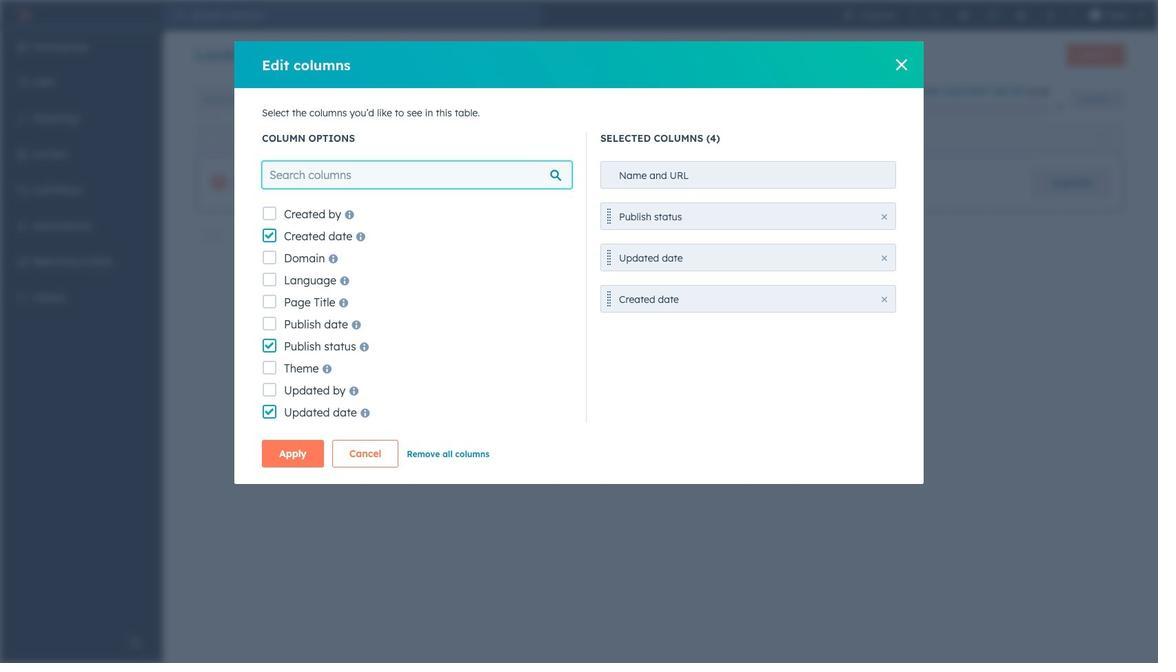 Task type: vqa. For each thing, say whether or not it's contained in the screenshot.
[object Object] complete progress bar
no



Task type: describe. For each thing, give the bounding box(es) containing it.
pagination navigation
[[550, 279, 675, 297]]

press to sort. image for 1st the press to sort. element from the left
[[654, 133, 659, 142]]

close image
[[882, 256, 887, 261]]

notifications image
[[1045, 10, 1056, 21]]

howard n/a image
[[1090, 10, 1101, 21]]

marketplaces image
[[958, 10, 969, 21]]



Task type: locate. For each thing, give the bounding box(es) containing it.
2 press to sort. image from the left
[[1103, 133, 1108, 142]]

1 press to sort. element from the left
[[654, 133, 659, 144]]

press to sort. image for 1st the press to sort. element from the right
[[1103, 133, 1108, 142]]

settings image
[[1016, 10, 1027, 21]]

0 horizontal spatial menu
[[0, 30, 163, 630]]

Search HubSpot search field
[[185, 4, 542, 26]]

press to sort. element
[[654, 133, 659, 144], [1103, 133, 1108, 144]]

2 press to sort. element from the left
[[1103, 133, 1108, 144]]

1 horizontal spatial press to sort. image
[[1103, 133, 1108, 142]]

help image
[[987, 10, 998, 21]]

close image
[[896, 59, 907, 70], [1055, 103, 1063, 112], [882, 214, 887, 220], [882, 297, 887, 303]]

banner
[[196, 40, 1125, 72]]

press to sort. image
[[654, 133, 659, 142], [1103, 133, 1108, 142]]

0 horizontal spatial press to sort. element
[[654, 133, 659, 144]]

1 horizontal spatial press to sort. element
[[1103, 133, 1108, 144]]

0 horizontal spatial press to sort. image
[[654, 133, 659, 142]]

dialog
[[234, 41, 924, 485]]

menu
[[834, 0, 1150, 30], [0, 30, 163, 630]]

Search content search field
[[196, 86, 403, 114]]

Search columns search field
[[262, 161, 572, 189]]

1 horizontal spatial menu
[[834, 0, 1150, 30]]

progress bar
[[902, 103, 914, 114]]

1 press to sort. image from the left
[[654, 133, 659, 142]]



